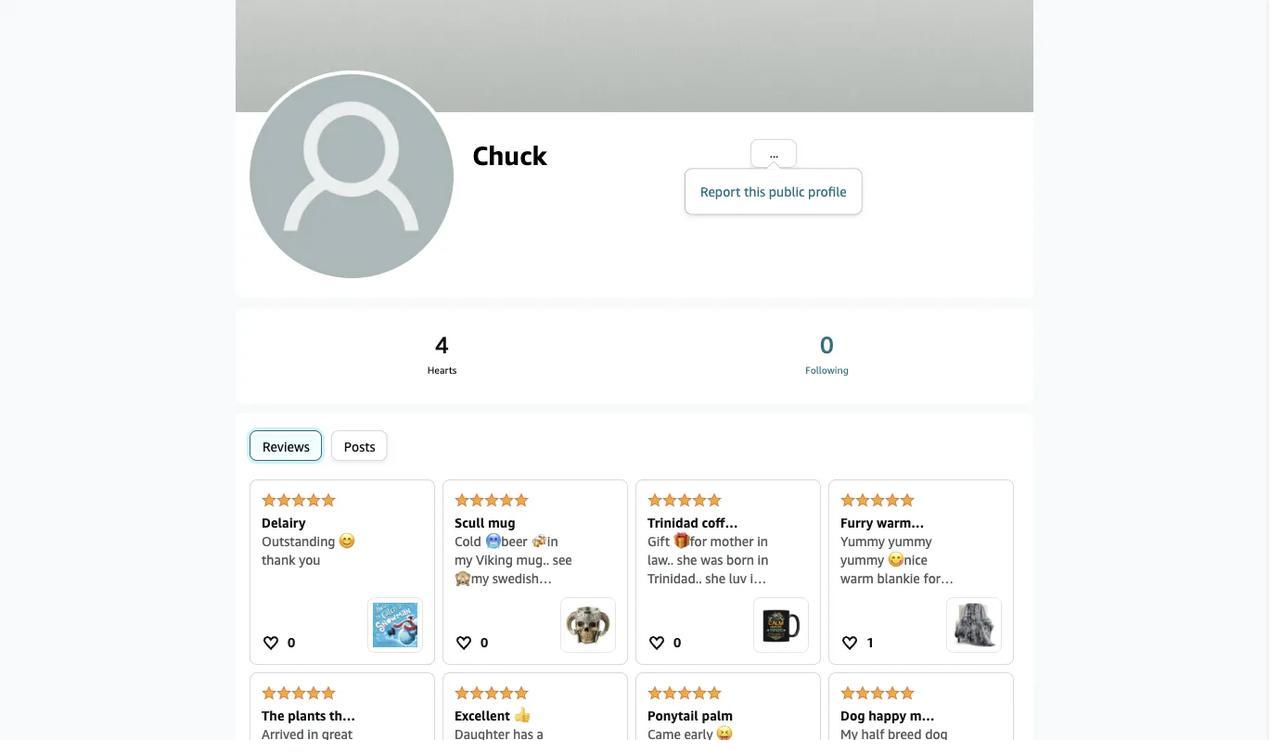Task type: describe. For each thing, give the bounding box(es) containing it.
1 vertical spatial for
[[924, 571, 941, 586]]

report this public profile
[[701, 184, 847, 199]]

0 for cold 🥶 beer 🍻 in my viking mug.. see 🙈 my swedish mouth 👄 smile 😁
[[481, 635, 488, 650]]

little
[[648, 645, 675, 661]]

🍻
[[531, 534, 544, 549]]

0 vertical spatial she
[[677, 553, 697, 568]]

me inside "gift 🎁 for mother in law.. she was born in trinidad.. she luv it.. think maybe just maybe she can tolerate me a wee little bit more"
[[698, 627, 716, 642]]

in-
[[841, 664, 857, 679]]

1 vertical spatial happy
[[841, 727, 879, 740]]

smile
[[514, 590, 545, 605]]

👍 inside "yummy yummy yummy 😋 nice warm blankie for my tummy.. excellent 👍 blanket.. my daughter and sister in-law so mine ❤️ it.. so ordered one for each one of them.. my only complaint is my lit"
[[897, 608, 910, 624]]

mine
[[897, 664, 926, 679]]

and
[[898, 645, 920, 661]]

my right is
[[853, 738, 871, 740]]

👄
[[497, 590, 510, 605]]

beer
[[501, 534, 528, 549]]

dog happy me happy link
[[829, 673, 1014, 740]]

only
[[862, 720, 888, 735]]

0 vertical spatial yummy
[[888, 534, 932, 549]]

excellent
[[841, 608, 893, 624]]

0 vertical spatial maybe
[[681, 590, 721, 605]]

law..
[[648, 553, 674, 568]]

blankie
[[877, 571, 920, 586]]

blanket..
[[841, 627, 891, 642]]

report
[[701, 184, 741, 199]]

each
[[841, 701, 868, 716]]

excellent 👍 link
[[443, 673, 628, 740]]

scull mug cold 🥶 beer 🍻 in my viking mug.. see 🙈 my swedish mouth 👄 smile 😁
[[455, 515, 572, 605]]

gift 🎁 for mother in law.. she was born in trinidad.. she luv it.. think maybe just maybe she can tolerate me a wee little bit more
[[648, 534, 769, 661]]

a
[[720, 627, 726, 642]]

ponytail palm
[[648, 708, 733, 724]]

wee
[[730, 627, 753, 642]]

😊
[[339, 534, 352, 549]]

in inside scull mug cold 🥶 beer 🍻 in my viking mug.. see 🙈 my swedish mouth 👄 smile 😁
[[547, 534, 558, 549]]

outstanding
[[262, 534, 335, 549]]

4 hearts
[[428, 330, 457, 376]]

mug
[[488, 515, 515, 531]]

❤️
[[930, 664, 943, 679]]

dog happy me happy
[[841, 708, 929, 740]]

ponytail
[[648, 708, 699, 724]]

nice
[[904, 553, 928, 568]]

is
[[841, 738, 850, 740]]

1 vertical spatial she
[[706, 571, 726, 586]]

mother
[[710, 534, 754, 549]]

0 horizontal spatial yummy
[[841, 553, 884, 568]]

cold
[[455, 534, 481, 549]]

delairy outstanding 😊 thank you
[[262, 515, 352, 568]]

in right mother
[[757, 534, 768, 549]]

warm inside "yummy yummy yummy 😋 nice warm blankie for my tummy.. excellent 👍 blanket.. my daughter and sister in-law so mine ❤️ it.. so ordered one for each one of them.. my only complaint is my lit"
[[841, 571, 874, 586]]

trinidad
[[648, 515, 699, 531]]

... button
[[752, 140, 796, 167]]

my up is
[[841, 720, 859, 735]]

me inside dog happy me happy
[[910, 708, 929, 724]]

excellent 👍
[[455, 708, 526, 724]]

🎁
[[673, 534, 686, 549]]

profile
[[808, 184, 847, 199]]

that
[[329, 708, 355, 724]]

sister
[[923, 645, 955, 661]]

🙈
[[455, 571, 468, 586]]

😁
[[548, 590, 561, 605]]

my up 🙈
[[455, 553, 473, 568]]

was
[[701, 553, 723, 568]]

yummy
[[841, 534, 885, 549]]

🥶
[[485, 534, 498, 549]]

1 vertical spatial maybe
[[648, 608, 687, 624]]

0 vertical spatial happy
[[869, 708, 907, 724]]

1 vertical spatial so
[[841, 682, 854, 698]]

daughter
[[841, 645, 894, 661]]

😋
[[888, 553, 901, 568]]

following
[[806, 364, 849, 376]]

you
[[299, 553, 320, 568]]

law
[[857, 664, 877, 679]]



Task type: locate. For each thing, give the bounding box(es) containing it.
warm up tummy.. at the bottom
[[841, 571, 874, 586]]

👍 right excellent in the left of the page
[[513, 708, 526, 724]]

0 up plants
[[288, 635, 295, 650]]

yummy up nice
[[888, 534, 932, 549]]

2 vertical spatial for
[[932, 682, 949, 698]]

one down mine
[[907, 682, 929, 698]]

the plants that keep on giving link
[[250, 673, 435, 740]]

in right 🍻
[[547, 534, 558, 549]]

delairy
[[262, 515, 306, 531]]

my up excellent
[[841, 590, 859, 605]]

ponytail palm link
[[636, 673, 821, 740]]

0 vertical spatial so
[[880, 664, 894, 679]]

one down ordered
[[871, 701, 893, 716]]

excellent
[[455, 708, 510, 724]]

maybe up tolerate
[[648, 608, 687, 624]]

0 horizontal spatial me
[[698, 627, 716, 642]]

so up ordered
[[880, 664, 894, 679]]

1 vertical spatial warm
[[841, 571, 874, 586]]

of
[[897, 701, 909, 716]]

furry warm blanket
[[841, 515, 912, 549]]

0 vertical spatial it..
[[750, 571, 765, 586]]

she left can
[[690, 608, 711, 624]]

bit
[[679, 645, 695, 661]]

more
[[698, 645, 729, 661]]

👍
[[897, 608, 910, 624], [513, 708, 526, 724]]

maybe
[[681, 590, 721, 605], [648, 608, 687, 624]]

2 vertical spatial she
[[690, 608, 711, 624]]

mouth
[[455, 590, 494, 605]]

gift
[[648, 534, 670, 549]]

it.. inside "gift 🎁 for mother in law.. she was born in trinidad.. she luv it.. think maybe just maybe she can tolerate me a wee little bit more"
[[750, 571, 765, 586]]

warm
[[877, 515, 912, 531], [841, 571, 874, 586]]

reviews button
[[250, 431, 322, 461]]

she
[[677, 553, 697, 568], [706, 571, 726, 586], [690, 608, 711, 624]]

yummy
[[888, 534, 932, 549], [841, 553, 884, 568]]

1 horizontal spatial one
[[907, 682, 929, 698]]

can
[[714, 608, 734, 624]]

think
[[648, 590, 678, 605]]

mug..
[[516, 553, 549, 568]]

0 vertical spatial me
[[698, 627, 716, 642]]

she down 🎁
[[677, 553, 697, 568]]

furry
[[841, 515, 873, 531]]

trinidad..
[[648, 571, 702, 586]]

👍 down tummy.. at the bottom
[[897, 608, 910, 624]]

it.. right 'luv'
[[750, 571, 765, 586]]

for down ❤️
[[932, 682, 949, 698]]

report this public profile link
[[701, 184, 847, 199]]

it.. right ❤️
[[946, 664, 961, 679]]

ordered
[[857, 682, 903, 698]]

0 for gift 🎁 for mother in law.. she was born in trinidad.. she luv it.. think maybe just maybe she can tolerate me a wee little bit more
[[674, 635, 681, 650]]

my right 🙈
[[471, 571, 489, 586]]

4
[[435, 330, 449, 360]]

trinidad coffee ☕
[[648, 515, 739, 549]]

so
[[880, 664, 894, 679], [841, 682, 854, 698]]

for inside "gift 🎁 for mother in law.. she was born in trinidad.. she luv it.. think maybe just maybe she can tolerate me a wee little bit more"
[[690, 534, 707, 549]]

dog
[[841, 708, 865, 724]]

0 horizontal spatial warm
[[841, 571, 874, 586]]

1 horizontal spatial 👍
[[897, 608, 910, 624]]

the plants that keep on giving
[[262, 708, 355, 740]]

swedish
[[492, 571, 539, 586]]

me
[[698, 627, 716, 642], [910, 708, 929, 724]]

1 vertical spatial yummy
[[841, 553, 884, 568]]

0 horizontal spatial 👍
[[513, 708, 526, 724]]

public
[[769, 184, 805, 199]]

1
[[867, 635, 874, 650]]

posts
[[344, 439, 375, 454]]

viking
[[476, 553, 513, 568]]

giving
[[313, 727, 351, 740]]

👍 inside the excellent 👍 link
[[513, 708, 526, 724]]

tummy..
[[862, 590, 910, 605]]

...
[[770, 146, 779, 161]]

0 horizontal spatial one
[[871, 701, 893, 716]]

0 vertical spatial 👍
[[897, 608, 910, 624]]

0 down mouth
[[481, 635, 488, 650]]

0 following
[[806, 330, 849, 376]]

1 horizontal spatial me
[[910, 708, 929, 724]]

0 vertical spatial for
[[690, 534, 707, 549]]

warm up blanket
[[877, 515, 912, 531]]

for down nice
[[924, 571, 941, 586]]

chuck
[[472, 140, 547, 171]]

my up and
[[895, 627, 913, 642]]

plants
[[288, 708, 326, 724]]

scull
[[455, 515, 485, 531]]

0 horizontal spatial so
[[841, 682, 854, 698]]

blanket
[[841, 534, 887, 549]]

it.. inside "yummy yummy yummy 😋 nice warm blankie for my tummy.. excellent 👍 blanket.. my daughter and sister in-law so mine ❤️ it.. so ordered one for each one of them.. my only complaint is my lit"
[[946, 664, 961, 679]]

1 horizontal spatial so
[[880, 664, 894, 679]]

0 up following at the right of page
[[820, 330, 834, 360]]

on
[[294, 727, 310, 740]]

me left a
[[698, 627, 716, 642]]

0 vertical spatial one
[[907, 682, 929, 698]]

palm
[[702, 708, 733, 724]]

happy
[[869, 708, 907, 724], [841, 727, 879, 740]]

1 vertical spatial it..
[[946, 664, 961, 679]]

yummy yummy yummy 😋 nice warm blankie for my tummy.. excellent 👍 blanket.. my daughter and sister in-law so mine ❤️ it.. so ordered one for each one of them.. my only complaint is my lit
[[841, 534, 961, 740]]

it..
[[750, 571, 765, 586], [946, 664, 961, 679]]

happy down ordered
[[869, 708, 907, 724]]

maybe up can
[[681, 590, 721, 605]]

this
[[744, 184, 766, 199]]

0 vertical spatial warm
[[877, 515, 912, 531]]

1 vertical spatial one
[[871, 701, 893, 716]]

me right the of
[[910, 708, 929, 724]]

1 horizontal spatial yummy
[[888, 534, 932, 549]]

happy down dog
[[841, 727, 879, 740]]

for
[[690, 534, 707, 549], [924, 571, 941, 586], [932, 682, 949, 698]]

reviews
[[263, 439, 310, 454]]

complaint
[[891, 720, 950, 735]]

0 left more
[[674, 635, 681, 650]]

0 horizontal spatial it..
[[750, 571, 765, 586]]

for right 🎁
[[690, 534, 707, 549]]

the
[[262, 708, 284, 724]]

0 for outstanding 😊 thank you
[[288, 635, 295, 650]]

1 vertical spatial 👍
[[513, 708, 526, 724]]

one
[[907, 682, 929, 698], [871, 701, 893, 716]]

yummy down yummy
[[841, 553, 884, 568]]

1 horizontal spatial warm
[[877, 515, 912, 531]]

just
[[724, 590, 746, 605]]

born
[[727, 553, 754, 568]]

my
[[455, 553, 473, 568], [471, 571, 489, 586], [841, 590, 859, 605], [895, 627, 913, 642], [841, 720, 859, 735], [853, 738, 871, 740]]

see
[[553, 553, 572, 568]]

coffee
[[702, 515, 739, 531]]

0 inside 0 following
[[820, 330, 834, 360]]

☕
[[648, 534, 661, 549]]

hearts
[[428, 364, 457, 376]]

in right born
[[758, 553, 769, 568]]

1 horizontal spatial it..
[[946, 664, 961, 679]]

luv
[[729, 571, 747, 586]]

thank
[[262, 553, 296, 568]]

keep
[[262, 727, 291, 740]]

them..
[[913, 701, 950, 716]]

1 vertical spatial me
[[910, 708, 929, 724]]

tolerate
[[648, 627, 694, 642]]

warm inside furry warm blanket
[[877, 515, 912, 531]]

posts button
[[331, 431, 388, 461]]

so down the in-
[[841, 682, 854, 698]]

she down was at bottom
[[706, 571, 726, 586]]



Task type: vqa. For each thing, say whether or not it's contained in the screenshot.


